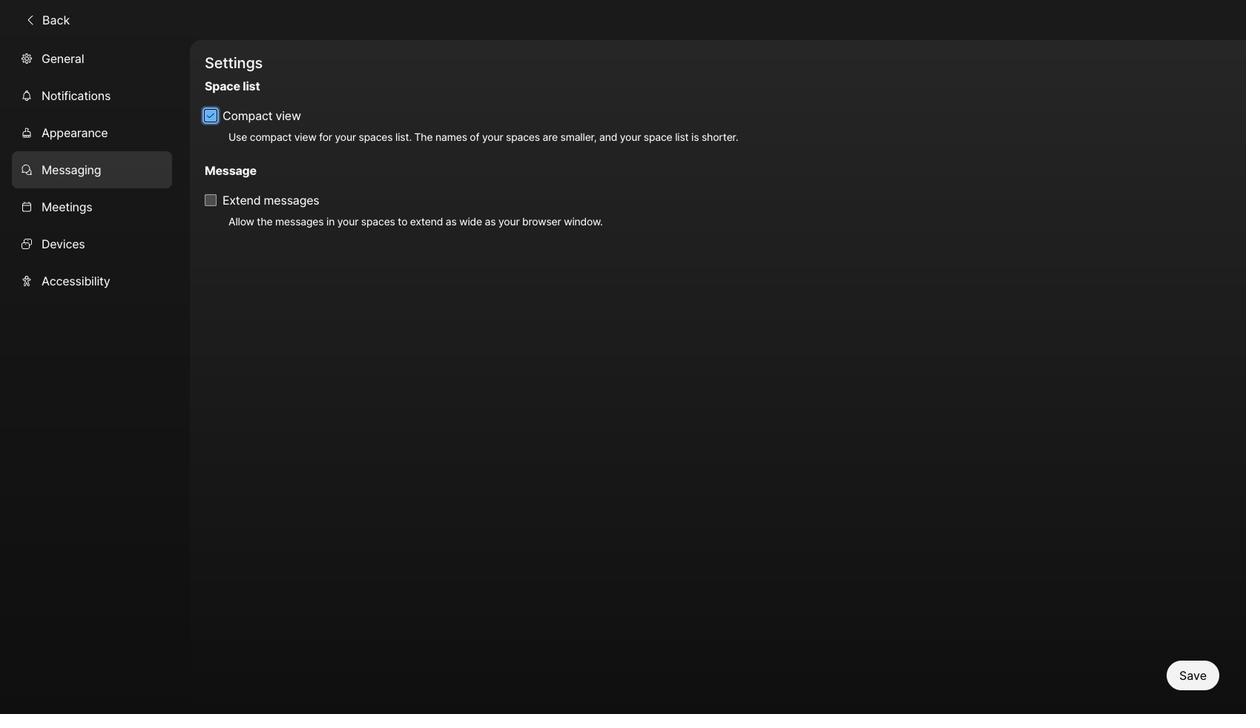 Task type: vqa. For each thing, say whether or not it's contained in the screenshot.
"Devices" tab
yes



Task type: locate. For each thing, give the bounding box(es) containing it.
notifications tab
[[12, 77, 172, 114]]

appearance tab
[[12, 114, 172, 151]]

accessibility tab
[[12, 262, 172, 300]]



Task type: describe. For each thing, give the bounding box(es) containing it.
devices tab
[[12, 225, 172, 262]]

meetings tab
[[12, 188, 172, 225]]

general tab
[[12, 40, 172, 77]]

settings navigation
[[0, 40, 190, 715]]

messaging tab
[[12, 151, 172, 188]]



